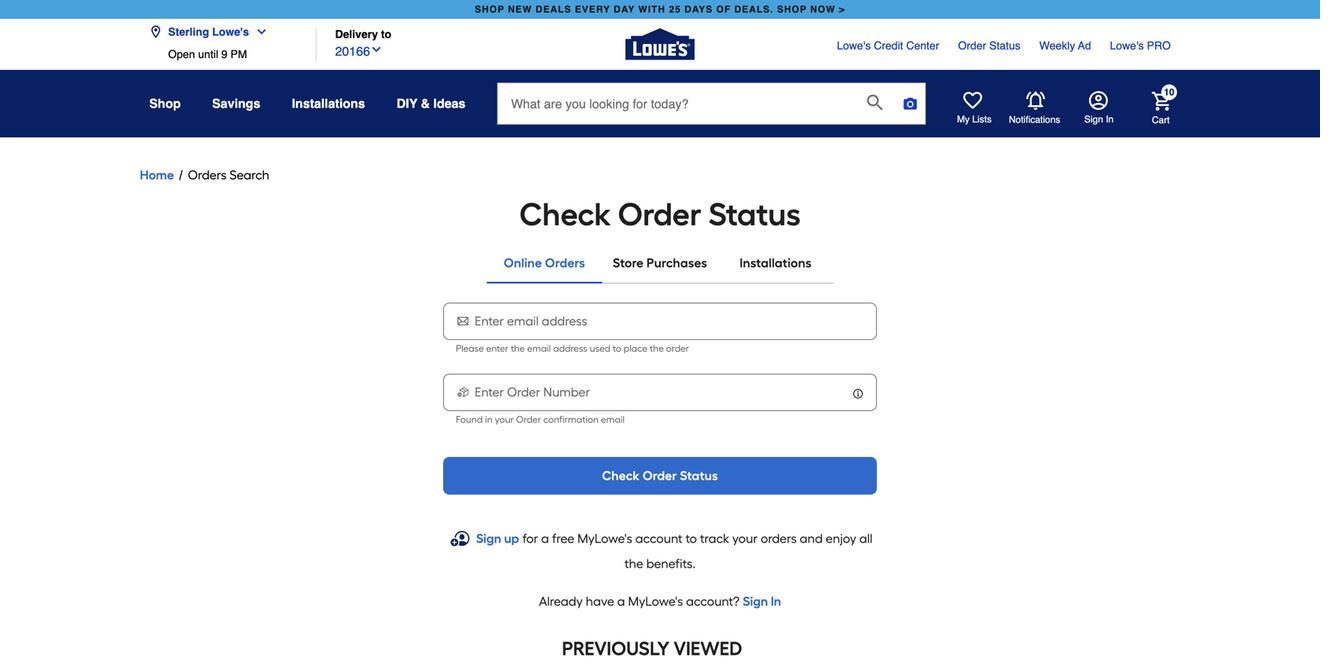 Task type: vqa. For each thing, say whether or not it's contained in the screenshot.
the s
no



Task type: describe. For each thing, give the bounding box(es) containing it.
shop new deals every day with 25 days of deals. shop now >
[[475, 4, 845, 15]]

0 horizontal spatial the
[[511, 343, 525, 354]]

installations for store purchases
[[740, 256, 812, 271]]

0 vertical spatial your
[[495, 414, 514, 426]]

lowe's pro
[[1110, 39, 1171, 52]]

camera image
[[902, 96, 918, 112]]

savings
[[212, 96, 260, 111]]

check order status inside check order status button
[[602, 469, 718, 484]]

search
[[230, 168, 269, 183]]

lowe's home improvement notification center image
[[1026, 91, 1045, 110]]

diy
[[397, 96, 417, 111]]

0 vertical spatial status
[[989, 39, 1021, 52]]

diy & ideas button
[[397, 90, 466, 118]]

20166
[[335, 44, 370, 59]]

status inside button
[[680, 469, 718, 484]]

have
[[586, 594, 614, 609]]

2 vertical spatial sign
[[743, 594, 768, 609]]

order
[[666, 343, 689, 354]]

installations for savings
[[292, 96, 365, 111]]

lowe's for lowe's pro
[[1110, 39, 1144, 52]]

cart
[[1152, 115, 1170, 126]]

9
[[221, 48, 227, 61]]

every
[[575, 4, 610, 15]]

viewed
[[674, 638, 742, 660]]

already have a mylowe's account? sign in
[[539, 594, 781, 609]]

online
[[504, 256, 542, 271]]

new
[[508, 4, 532, 15]]

chevron down image inside 20166 'button'
[[370, 43, 383, 56]]

sign for sign in
[[1084, 114, 1103, 125]]

check inside button
[[602, 469, 640, 484]]

now
[[810, 4, 836, 15]]

sterling
[[168, 26, 209, 38]]

enter
[[486, 343, 508, 354]]

orders
[[761, 532, 797, 547]]

store
[[613, 256, 644, 271]]

&
[[421, 96, 430, 111]]

Search Query text field
[[498, 83, 855, 124]]

location image
[[149, 26, 162, 38]]

a inside sign up for a free mylowe's account to track your orders and enjoy all the benefits.
[[541, 532, 549, 547]]

sign in link
[[743, 592, 781, 611]]

until
[[198, 48, 218, 61]]

0 vertical spatial chevron down image
[[249, 26, 268, 38]]

20166 button
[[335, 40, 383, 61]]

orders inside orders search button
[[188, 168, 227, 183]]

installations button for savings
[[292, 90, 365, 118]]

ideas
[[433, 96, 466, 111]]

deals
[[536, 4, 572, 15]]

please enter the email address used to place the order
[[456, 343, 689, 354]]

lowe's pro link
[[1110, 38, 1171, 53]]

mylowe's inside sign up for a free mylowe's account to track your orders and enjoy all the benefits.
[[577, 532, 632, 547]]

weekly ad
[[1039, 39, 1091, 52]]

all
[[859, 532, 873, 547]]

previously viewed heading
[[140, 633, 1165, 665]]

account?
[[686, 594, 739, 609]]

lowe's inside sterling lowe's button
[[212, 26, 249, 38]]

used
[[590, 343, 611, 354]]

weekly
[[1039, 39, 1075, 52]]

10
[[1164, 87, 1175, 98]]

address
[[553, 343, 587, 354]]

lowe's for lowe's credit center
[[837, 39, 871, 52]]

sign in
[[1084, 114, 1114, 125]]

1 vertical spatial a
[[617, 594, 625, 609]]

online orders button
[[487, 244, 602, 282]]

orders search button
[[188, 166, 269, 185]]

center
[[906, 39, 939, 52]]

sign for sign up for a free mylowe's account to track your orders and enjoy all the benefits.
[[476, 532, 501, 547]]

notifications
[[1009, 114, 1060, 125]]

deals.
[[734, 4, 774, 15]]

purchases
[[647, 256, 707, 271]]

lists
[[972, 114, 992, 125]]

0 vertical spatial check order status
[[519, 196, 801, 233]]

open until 9 pm
[[168, 48, 247, 61]]

sterling lowe's button
[[149, 16, 274, 48]]

to inside sign up for a free mylowe's account to track your orders and enjoy all the benefits.
[[686, 532, 697, 547]]

lowe's home improvement logo image
[[625, 10, 695, 79]]

check order status button
[[443, 457, 877, 495]]

previously
[[562, 638, 670, 660]]

0 vertical spatial check
[[519, 196, 611, 233]]

my
[[957, 114, 970, 125]]

sign up link
[[476, 530, 519, 548]]

2 horizontal spatial the
[[650, 343, 664, 354]]

lowe's home improvement cart image
[[1152, 92, 1171, 111]]

installations button for store purchases
[[718, 244, 833, 282]]

delivery
[[335, 28, 378, 40]]

free
[[552, 532, 574, 547]]

0 horizontal spatial to
[[381, 28, 391, 40]]

orders search
[[188, 168, 269, 183]]

1 horizontal spatial to
[[613, 343, 621, 354]]

orders inside online orders button
[[545, 256, 585, 271]]



Task type: locate. For each thing, give the bounding box(es) containing it.
1 horizontal spatial lowe's
[[837, 39, 871, 52]]

sign
[[1084, 114, 1103, 125], [476, 532, 501, 547], [743, 594, 768, 609]]

diy & ideas
[[397, 96, 466, 111]]

2 shop from the left
[[777, 4, 807, 15]]

sterling lowe's
[[168, 26, 249, 38]]

installations button
[[292, 90, 365, 118], [718, 244, 833, 282]]

order inside order status link
[[958, 39, 986, 52]]

the right enter
[[511, 343, 525, 354]]

to right used
[[613, 343, 621, 354]]

please
[[456, 343, 484, 354]]

with
[[638, 4, 666, 15]]

sign right account? at the right of page
[[743, 594, 768, 609]]

the
[[511, 343, 525, 354], [650, 343, 664, 354], [625, 557, 643, 572]]

order status
[[958, 39, 1021, 52]]

mylowe's
[[577, 532, 632, 547], [628, 594, 683, 609]]

to left track at the right of page
[[686, 532, 697, 547]]

in down orders
[[771, 594, 781, 609]]

enjoy
[[826, 532, 856, 547]]

1 vertical spatial status
[[709, 196, 801, 233]]

0 horizontal spatial email
[[527, 343, 551, 354]]

shop button
[[149, 90, 181, 118]]

0 horizontal spatial installations button
[[292, 90, 365, 118]]

found
[[456, 414, 483, 426]]

to right delivery
[[381, 28, 391, 40]]

of
[[716, 4, 731, 15]]

home link
[[140, 166, 174, 185]]

lowe's home improvement account image
[[1089, 91, 1108, 110]]

and
[[800, 532, 823, 547]]

your right in
[[495, 414, 514, 426]]

1 vertical spatial mylowe's
[[628, 594, 683, 609]]

1 vertical spatial your
[[732, 532, 758, 547]]

0 vertical spatial sign
[[1084, 114, 1103, 125]]

1 vertical spatial check order status
[[602, 469, 718, 484]]

benefits.
[[646, 557, 696, 572]]

0 horizontal spatial chevron down image
[[249, 26, 268, 38]]

1 vertical spatial installations button
[[718, 244, 833, 282]]

sign left up
[[476, 532, 501, 547]]

order right in
[[516, 414, 541, 426]]

check order status up account
[[602, 469, 718, 484]]

chevron down image
[[249, 26, 268, 38], [370, 43, 383, 56]]

0 vertical spatial email
[[527, 343, 551, 354]]

1 horizontal spatial installations
[[740, 256, 812, 271]]

0 vertical spatial to
[[381, 28, 391, 40]]

up
[[504, 532, 519, 547]]

my lists link
[[957, 91, 992, 126]]

1 horizontal spatial the
[[625, 557, 643, 572]]

email left address at the left bottom of the page
[[527, 343, 551, 354]]

ad
[[1078, 39, 1091, 52]]

the down account
[[625, 557, 643, 572]]

lowe's up 9
[[212, 26, 249, 38]]

1 horizontal spatial sign
[[743, 594, 768, 609]]

found in your order confirmation email
[[456, 414, 625, 426]]

0 horizontal spatial your
[[495, 414, 514, 426]]

pro
[[1147, 39, 1171, 52]]

2 vertical spatial to
[[686, 532, 697, 547]]

email
[[527, 343, 551, 354], [601, 414, 625, 426]]

days
[[684, 4, 713, 15]]

0 vertical spatial in
[[1106, 114, 1114, 125]]

already
[[539, 594, 583, 609]]

account
[[635, 532, 683, 547]]

check order status up "store purchases" button
[[519, 196, 801, 233]]

0 vertical spatial installations
[[292, 96, 365, 111]]

delivery to
[[335, 28, 391, 40]]

0 vertical spatial orders
[[188, 168, 227, 183]]

0 horizontal spatial shop
[[475, 4, 505, 15]]

orders left search
[[188, 168, 227, 183]]

a
[[541, 532, 549, 547], [617, 594, 625, 609]]

lowe's credit center
[[837, 39, 939, 52]]

lowe's inside lowe's pro 'link'
[[1110, 39, 1144, 52]]

1 vertical spatial to
[[613, 343, 621, 354]]

1 vertical spatial installations
[[740, 256, 812, 271]]

lowe's credit center link
[[837, 38, 939, 53]]

confirmation
[[543, 414, 599, 426]]

store purchases
[[613, 256, 707, 271]]

lowe's
[[212, 26, 249, 38], [837, 39, 871, 52], [1110, 39, 1144, 52]]

shop new deals every day with 25 days of deals. shop now > link
[[472, 0, 848, 19]]

order
[[958, 39, 986, 52], [618, 196, 702, 233], [516, 414, 541, 426], [643, 469, 677, 484]]

mylowe's down benefits.
[[628, 594, 683, 609]]

1 horizontal spatial in
[[1106, 114, 1114, 125]]

pm
[[231, 48, 247, 61]]

>
[[839, 4, 845, 15]]

orders right online
[[545, 256, 585, 271]]

order up account
[[643, 469, 677, 484]]

0 vertical spatial installations button
[[292, 90, 365, 118]]

for
[[523, 532, 538, 547]]

sign inside sign up for a free mylowe's account to track your orders and enjoy all the benefits.
[[476, 532, 501, 547]]

credit
[[874, 39, 903, 52]]

host outlined image
[[456, 385, 470, 400]]

installations
[[292, 96, 365, 111], [740, 256, 812, 271]]

order up "store purchases" button
[[618, 196, 702, 233]]

a right have
[[617, 594, 625, 609]]

lowe's left credit
[[837, 39, 871, 52]]

1 vertical spatial email
[[601, 414, 625, 426]]

orders
[[188, 168, 227, 183], [545, 256, 585, 271]]

in down lowe's home improvement account "icon"
[[1106, 114, 1114, 125]]

0 vertical spatial mylowe's
[[577, 532, 632, 547]]

the left order
[[650, 343, 664, 354]]

check up online orders button
[[519, 196, 611, 233]]

1 vertical spatial orders
[[545, 256, 585, 271]]

order inside check order status button
[[643, 469, 677, 484]]

order right center
[[958, 39, 986, 52]]

in inside "button"
[[1106, 114, 1114, 125]]

1 horizontal spatial orders
[[545, 256, 585, 271]]

in
[[1106, 114, 1114, 125], [771, 594, 781, 609]]

25
[[669, 4, 681, 15]]

open
[[168, 48, 195, 61]]

sign up for a free mylowe's account to track your orders and enjoy all the benefits.
[[476, 532, 873, 572]]

store purchases button
[[602, 244, 718, 282]]

weekly ad link
[[1039, 38, 1091, 53]]

the inside sign up for a free mylowe's account to track your orders and enjoy all the benefits.
[[625, 557, 643, 572]]

2 horizontal spatial lowe's
[[1110, 39, 1144, 52]]

0 horizontal spatial a
[[541, 532, 549, 547]]

sign down lowe's home improvement account "icon"
[[1084, 114, 1103, 125]]

savings button
[[212, 90, 260, 118]]

your inside sign up for a free mylowe's account to track your orders and enjoy all the benefits.
[[732, 532, 758, 547]]

order status link
[[958, 38, 1021, 53]]

day
[[614, 4, 635, 15]]

2 horizontal spatial sign
[[1084, 114, 1103, 125]]

sign inside sign in "button"
[[1084, 114, 1103, 125]]

my lists
[[957, 114, 992, 125]]

1 vertical spatial check
[[602, 469, 640, 484]]

None search field
[[497, 83, 926, 139]]

mylowe's right free
[[577, 532, 632, 547]]

1 vertical spatial chevron down image
[[370, 43, 383, 56]]

lowe's inside lowe's credit center link
[[837, 39, 871, 52]]

1 vertical spatial in
[[771, 594, 781, 609]]

lowe's left pro
[[1110, 39, 1144, 52]]

1 horizontal spatial shop
[[777, 4, 807, 15]]

0 horizontal spatial lowe's
[[212, 26, 249, 38]]

sign in button
[[1084, 91, 1114, 126]]

home
[[140, 168, 174, 183]]

shop
[[149, 96, 181, 111]]

in
[[485, 414, 493, 426]]

search image
[[867, 94, 883, 110]]

1 vertical spatial sign
[[476, 532, 501, 547]]

previously viewed
[[562, 638, 742, 660]]

a right for
[[541, 532, 549, 547]]

shop left now
[[777, 4, 807, 15]]

1 horizontal spatial installations button
[[718, 244, 833, 282]]

place
[[624, 343, 647, 354]]

check order status
[[519, 196, 801, 233], [602, 469, 718, 484]]

1 horizontal spatial a
[[617, 594, 625, 609]]

1 horizontal spatial your
[[732, 532, 758, 547]]

email right confirmation
[[601, 414, 625, 426]]

info outlined image
[[852, 388, 864, 400]]

0 vertical spatial a
[[541, 532, 549, 547]]

0 horizontal spatial in
[[771, 594, 781, 609]]

lowe's home improvement lists image
[[963, 91, 982, 110]]

your
[[495, 414, 514, 426], [732, 532, 758, 547]]

1 horizontal spatial email
[[601, 414, 625, 426]]

your right track at the right of page
[[732, 532, 758, 547]]

1 shop from the left
[[475, 4, 505, 15]]

installations inside button
[[740, 256, 812, 271]]

1 horizontal spatial chevron down image
[[370, 43, 383, 56]]

online orders
[[504, 256, 585, 271]]

0 horizontal spatial orders
[[188, 168, 227, 183]]

track
[[700, 532, 729, 547]]

email outlined image
[[456, 314, 470, 329]]

check up account
[[602, 469, 640, 484]]

shop
[[475, 4, 505, 15], [777, 4, 807, 15]]

2 horizontal spatial to
[[686, 532, 697, 547]]

0 horizontal spatial installations
[[292, 96, 365, 111]]

2 vertical spatial status
[[680, 469, 718, 484]]

shop left new
[[475, 4, 505, 15]]

0 horizontal spatial sign
[[476, 532, 501, 547]]

check
[[519, 196, 611, 233], [602, 469, 640, 484]]

status
[[989, 39, 1021, 52], [709, 196, 801, 233], [680, 469, 718, 484]]



